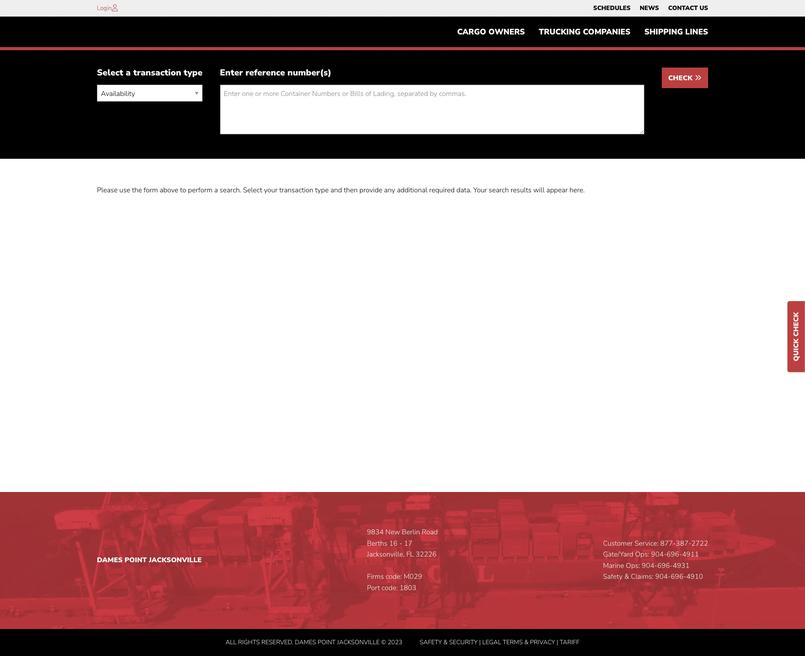 Task type: vqa. For each thing, say whether or not it's contained in the screenshot.
Check in the button
yes



Task type: locate. For each thing, give the bounding box(es) containing it.
number(s)
[[288, 67, 331, 79]]

security
[[449, 639, 478, 647]]

search
[[489, 186, 509, 195]]

legal
[[482, 639, 501, 647]]

any
[[384, 186, 395, 195]]

safety left security
[[420, 639, 442, 647]]

0 vertical spatial check
[[668, 74, 695, 83]]

1 vertical spatial jacksonville
[[337, 639, 380, 647]]

904- right the claims:
[[655, 573, 671, 582]]

1 horizontal spatial transaction
[[279, 186, 313, 195]]

safety & security | legal terms & privacy | tariff
[[420, 639, 580, 647]]

safety down marine
[[603, 573, 623, 582]]

1 vertical spatial 904-
[[642, 561, 657, 571]]

select
[[97, 67, 123, 79], [243, 186, 262, 195]]

reference
[[245, 67, 285, 79]]

0 vertical spatial menu bar
[[589, 2, 713, 14]]

0 vertical spatial select
[[97, 67, 123, 79]]

menu bar containing cargo owners
[[450, 23, 715, 41]]

0 horizontal spatial transaction
[[133, 67, 181, 79]]

1 horizontal spatial |
[[557, 639, 558, 647]]

enter reference number(s)
[[220, 67, 331, 79]]

appear
[[546, 186, 568, 195]]

904- up the claims:
[[642, 561, 657, 571]]

code: right port
[[382, 584, 398, 593]]

1 horizontal spatial safety
[[603, 573, 623, 582]]

904-
[[651, 550, 667, 560], [642, 561, 657, 571], [655, 573, 671, 582]]

above
[[160, 186, 178, 195]]

cargo owners
[[457, 27, 525, 37]]

menu bar down 'schedules' link
[[450, 23, 715, 41]]

all rights reserved. dames point jacksonville © 2023
[[226, 639, 402, 647]]

0 horizontal spatial |
[[479, 639, 481, 647]]

1 vertical spatial a
[[214, 186, 218, 195]]

and
[[331, 186, 342, 195]]

1 horizontal spatial point
[[318, 639, 336, 647]]

ops:
[[635, 550, 649, 560], [626, 561, 640, 571]]

trucking companies
[[539, 27, 630, 37]]

0 horizontal spatial safety
[[420, 639, 442, 647]]

quick
[[792, 339, 801, 362]]

ops: up the claims:
[[626, 561, 640, 571]]

| left tariff link
[[557, 639, 558, 647]]

ops: down service:
[[635, 550, 649, 560]]

696-
[[667, 550, 682, 560], [657, 561, 673, 571], [671, 573, 686, 582]]

please use the form above to perform a search. select your transaction type and then provide any additional required data. your search results will appear here.
[[97, 186, 585, 195]]

& left the claims:
[[624, 573, 629, 582]]

2 vertical spatial 696-
[[671, 573, 686, 582]]

lines
[[685, 27, 708, 37]]

2 vertical spatial 904-
[[655, 573, 671, 582]]

schedules
[[593, 4, 631, 12]]

1 vertical spatial check
[[792, 312, 801, 337]]

1 vertical spatial code:
[[382, 584, 398, 593]]

m029
[[404, 573, 422, 582]]

contact us
[[668, 4, 708, 12]]

footer
[[0, 493, 805, 657]]

cargo
[[457, 27, 486, 37]]

type left and
[[315, 186, 329, 195]]

904- down 877-
[[651, 550, 667, 560]]

2023
[[388, 639, 402, 647]]

new
[[385, 528, 400, 538]]

then
[[344, 186, 358, 195]]

form
[[144, 186, 158, 195]]

0 horizontal spatial check
[[668, 74, 695, 83]]

&
[[624, 573, 629, 582], [443, 639, 448, 647], [524, 639, 529, 647]]

menu bar
[[589, 2, 713, 14], [450, 23, 715, 41]]

transaction
[[133, 67, 181, 79], [279, 186, 313, 195]]

1 horizontal spatial jacksonville
[[337, 639, 380, 647]]

type
[[184, 67, 203, 79], [315, 186, 329, 195]]

& right terms
[[524, 639, 529, 647]]

1 | from the left
[[479, 639, 481, 647]]

us
[[700, 4, 708, 12]]

1 horizontal spatial check
[[792, 312, 801, 337]]

|
[[479, 639, 481, 647], [557, 639, 558, 647]]

companies
[[583, 27, 630, 37]]

0 vertical spatial safety
[[603, 573, 623, 582]]

will
[[533, 186, 545, 195]]

1 vertical spatial dames
[[295, 639, 316, 647]]

0 horizontal spatial jacksonville
[[149, 556, 202, 565]]

| left the legal at right
[[479, 639, 481, 647]]

legal terms & privacy link
[[482, 639, 555, 647]]

0 vertical spatial a
[[126, 67, 131, 79]]

& inside customer service: 877-387-2722 gate/yard ops: 904-696-4911 marine ops: 904-696-4931 safety & claims: 904-696-4910
[[624, 573, 629, 582]]

0 vertical spatial point
[[125, 556, 147, 565]]

4931
[[673, 561, 690, 571]]

dames
[[97, 556, 123, 565], [295, 639, 316, 647]]

code: up 1803 at the bottom of the page
[[386, 573, 402, 582]]

0 horizontal spatial type
[[184, 67, 203, 79]]

9834
[[367, 528, 384, 538]]

a
[[126, 67, 131, 79], [214, 186, 218, 195]]

point
[[125, 556, 147, 565], [318, 639, 336, 647]]

0 horizontal spatial select
[[97, 67, 123, 79]]

1 vertical spatial menu bar
[[450, 23, 715, 41]]

safety
[[603, 573, 623, 582], [420, 639, 442, 647]]

your
[[473, 186, 487, 195]]

2 horizontal spatial &
[[624, 573, 629, 582]]

0 vertical spatial jacksonville
[[149, 556, 202, 565]]

2722
[[691, 539, 708, 549]]

reserved.
[[261, 639, 293, 647]]

0 vertical spatial 904-
[[651, 550, 667, 560]]

1 vertical spatial safety
[[420, 639, 442, 647]]

1 vertical spatial transaction
[[279, 186, 313, 195]]

tariff link
[[560, 639, 580, 647]]

required
[[429, 186, 455, 195]]

1 vertical spatial select
[[243, 186, 262, 195]]

check
[[668, 74, 695, 83], [792, 312, 801, 337]]

4911
[[682, 550, 699, 560]]

1 vertical spatial point
[[318, 639, 336, 647]]

jacksonville
[[149, 556, 202, 565], [337, 639, 380, 647]]

please
[[97, 186, 118, 195]]

type left enter
[[184, 67, 203, 79]]

enter
[[220, 67, 243, 79]]

& left security
[[443, 639, 448, 647]]

0 horizontal spatial dames
[[97, 556, 123, 565]]

customer
[[603, 539, 633, 549]]

17
[[404, 539, 412, 549]]

provide
[[359, 186, 382, 195]]

0 vertical spatial transaction
[[133, 67, 181, 79]]

user image
[[112, 4, 118, 11]]

877-
[[660, 539, 676, 549]]

1 horizontal spatial dames
[[295, 639, 316, 647]]

tariff
[[560, 639, 580, 647]]

footer containing 9834 new berlin road
[[0, 493, 805, 657]]

road
[[422, 528, 438, 538]]

Enter reference number(s) text field
[[220, 85, 644, 135]]

data.
[[457, 186, 472, 195]]

1 horizontal spatial type
[[315, 186, 329, 195]]

berths
[[367, 539, 388, 549]]

trucking
[[539, 27, 581, 37]]

angle double right image
[[695, 74, 702, 81]]

check button
[[662, 68, 708, 88]]

menu bar up shipping
[[589, 2, 713, 14]]

rights
[[238, 639, 260, 647]]

2 | from the left
[[557, 639, 558, 647]]

fl
[[406, 550, 414, 560]]



Task type: describe. For each thing, give the bounding box(es) containing it.
jacksonville,
[[367, 550, 405, 560]]

berlin
[[402, 528, 420, 538]]

1 vertical spatial ops:
[[626, 561, 640, 571]]

0 vertical spatial code:
[[386, 573, 402, 582]]

news
[[640, 4, 659, 12]]

here.
[[570, 186, 585, 195]]

firms code:  m029 port code:  1803
[[367, 573, 422, 593]]

1 horizontal spatial &
[[524, 639, 529, 647]]

port
[[367, 584, 380, 593]]

marine
[[603, 561, 624, 571]]

cargo owners link
[[450, 23, 532, 41]]

use
[[119, 186, 130, 195]]

safety & security link
[[420, 639, 478, 647]]

shipping
[[644, 27, 683, 37]]

4910
[[686, 573, 703, 582]]

owners
[[489, 27, 525, 37]]

shipping lines
[[644, 27, 708, 37]]

perform
[[188, 186, 213, 195]]

quick check link
[[788, 302, 805, 373]]

login link
[[97, 4, 112, 12]]

0 vertical spatial dames
[[97, 556, 123, 565]]

shipping lines link
[[637, 23, 715, 41]]

9834 new berlin road berths 16 - 17 jacksonville, fl 32226
[[367, 528, 438, 560]]

login
[[97, 4, 112, 12]]

privacy
[[530, 639, 555, 647]]

search.
[[220, 186, 241, 195]]

the
[[132, 186, 142, 195]]

results
[[511, 186, 532, 195]]

1 horizontal spatial select
[[243, 186, 262, 195]]

gate/yard
[[603, 550, 633, 560]]

safety inside customer service: 877-387-2722 gate/yard ops: 904-696-4911 marine ops: 904-696-4931 safety & claims: 904-696-4910
[[603, 573, 623, 582]]

your
[[264, 186, 278, 195]]

1 vertical spatial 696-
[[657, 561, 673, 571]]

0 vertical spatial type
[[184, 67, 203, 79]]

check inside button
[[668, 74, 695, 83]]

©
[[381, 639, 386, 647]]

menu bar containing schedules
[[589, 2, 713, 14]]

quick check
[[792, 312, 801, 362]]

to
[[180, 186, 186, 195]]

1 horizontal spatial a
[[214, 186, 218, 195]]

1803
[[400, 584, 416, 593]]

additional
[[397, 186, 427, 195]]

firms
[[367, 573, 384, 582]]

16
[[389, 539, 398, 549]]

0 horizontal spatial a
[[126, 67, 131, 79]]

news link
[[640, 2, 659, 14]]

387-
[[676, 539, 691, 549]]

customer service: 877-387-2722 gate/yard ops: 904-696-4911 marine ops: 904-696-4931 safety & claims: 904-696-4910
[[603, 539, 708, 582]]

contact
[[668, 4, 698, 12]]

schedules link
[[593, 2, 631, 14]]

0 horizontal spatial point
[[125, 556, 147, 565]]

1 vertical spatial type
[[315, 186, 329, 195]]

terms
[[503, 639, 523, 647]]

trucking companies link
[[532, 23, 637, 41]]

contact us link
[[668, 2, 708, 14]]

0 vertical spatial 696-
[[667, 550, 682, 560]]

service:
[[635, 539, 659, 549]]

claims:
[[631, 573, 654, 582]]

-
[[399, 539, 402, 549]]

0 horizontal spatial &
[[443, 639, 448, 647]]

32226
[[416, 550, 437, 560]]

all
[[226, 639, 237, 647]]

select a transaction type
[[97, 67, 203, 79]]

0 vertical spatial ops:
[[635, 550, 649, 560]]

dames point jacksonville
[[97, 556, 202, 565]]



